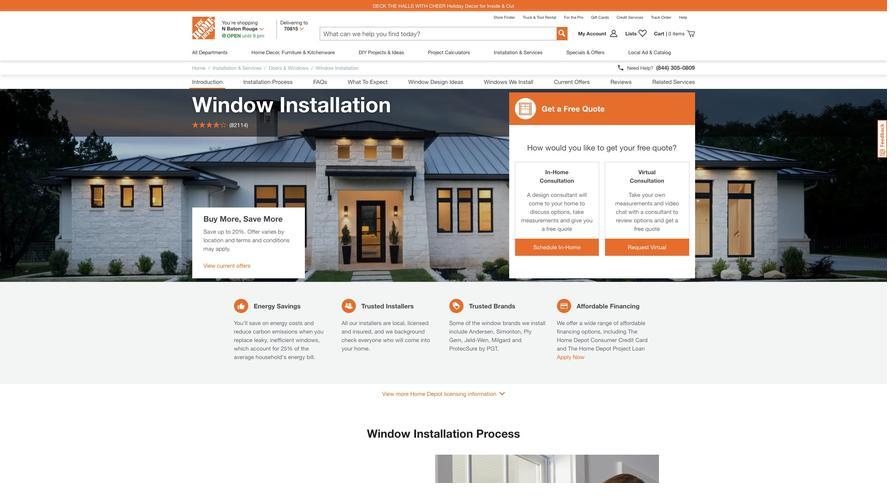 Task type: vqa. For each thing, say whether or not it's contained in the screenshot.


Task type: locate. For each thing, give the bounding box(es) containing it.
virtual
[[639, 169, 656, 175], [651, 244, 667, 251]]

wide
[[585, 320, 596, 326]]

0 vertical spatial we
[[509, 78, 517, 85]]

the
[[388, 3, 397, 9]]

view for view current offers
[[204, 262, 216, 269]]

reviews
[[611, 78, 632, 85]]

depot down consumer
[[596, 345, 612, 352]]

services up 'install'
[[524, 49, 543, 55]]

0 vertical spatial we
[[522, 320, 530, 326]]

1 vertical spatial process
[[477, 427, 521, 441]]

in- up design
[[546, 169, 553, 175]]

the up "apply now" link
[[568, 345, 578, 352]]

0 horizontal spatial process
[[272, 78, 293, 85]]

the down windows,
[[301, 345, 309, 352]]

★
[[192, 121, 199, 129], [199, 121, 206, 129], [206, 121, 213, 129], [213, 121, 220, 129], [220, 121, 227, 129]]

window for window installation process
[[367, 427, 411, 441]]

leaky,
[[254, 337, 269, 343]]

to right delivering
[[304, 19, 308, 26]]

help?
[[641, 65, 654, 71]]

offers down account on the right of page
[[592, 49, 605, 55]]

0 vertical spatial in-
[[546, 169, 553, 175]]

of right 25%
[[295, 345, 300, 352]]

your
[[620, 143, 636, 152], [643, 191, 654, 198], [552, 200, 563, 207], [342, 345, 353, 352]]

/ left doors
[[264, 65, 266, 71]]

project inside project calculators link
[[428, 49, 444, 55]]

decor
[[465, 3, 479, 9]]

0 vertical spatial options,
[[551, 208, 572, 215]]

of inside you'll save on energy costs and reduce carbon emissions when you replace leaky, inefficient windows, which account for 25% of the average household's energy bill.
[[295, 345, 300, 352]]

& right projects
[[388, 49, 391, 55]]

0 horizontal spatial view
[[204, 262, 216, 269]]

1 / from the left
[[208, 65, 210, 71]]

truck
[[523, 15, 533, 19]]

on
[[263, 320, 269, 326]]

/ right home link
[[208, 65, 210, 71]]

will inside a design consultant will come to your home to discuss options, take measurements and give you a free quote
[[579, 191, 587, 198]]

to up take
[[580, 200, 585, 207]]

home decor, furniture & kitchenware
[[252, 49, 335, 55]]

2 trusted from the left
[[469, 302, 492, 310]]

free down options
[[635, 225, 644, 232]]

0 horizontal spatial for
[[273, 345, 279, 352]]

1 horizontal spatial options,
[[582, 328, 602, 335]]

project calculators
[[428, 49, 470, 55]]

save
[[243, 214, 262, 224], [204, 228, 216, 235]]

quote down options
[[646, 225, 660, 232]]

home
[[565, 200, 579, 207]]

/ down kitchenware
[[311, 65, 313, 71]]

into
[[421, 337, 430, 343]]

home down financing
[[557, 337, 573, 343]]

0 vertical spatial view
[[204, 262, 216, 269]]

1 vertical spatial energy
[[288, 354, 305, 360]]

for left the inside
[[480, 3, 486, 9]]

come down background
[[405, 337, 419, 343]]

services up the installation process
[[243, 65, 262, 71]]

some
[[450, 320, 464, 326]]

0 vertical spatial for
[[480, 3, 486, 9]]

1 horizontal spatial of
[[466, 320, 471, 326]]

1 horizontal spatial ideas
[[450, 78, 464, 85]]

your inside all our installers are local, licensed and insured, and we background check everyone who will come into your home.
[[342, 345, 353, 352]]

1 horizontal spatial offers
[[592, 49, 605, 55]]

1 vertical spatial for
[[273, 345, 279, 352]]

1 horizontal spatial all
[[342, 320, 348, 326]]

project calculators link
[[428, 44, 470, 61]]

1 horizontal spatial windows
[[484, 78, 508, 85]]

project left loan
[[613, 345, 631, 352]]

to inside take your own measurements and video chat with a consultant to review options and get a free quote
[[674, 208, 679, 215]]

account
[[587, 30, 607, 37]]

open until 9 pm
[[227, 33, 264, 39]]

track order
[[652, 15, 672, 19]]

come
[[529, 200, 544, 207], [405, 337, 419, 343]]

0 horizontal spatial come
[[405, 337, 419, 343]]

all inside all our installers are local, licensed and insured, and we background check everyone who will come into your home.
[[342, 320, 348, 326]]

0 horizontal spatial consultation
[[540, 177, 575, 184]]

calculators
[[445, 49, 470, 55]]

delivering
[[281, 19, 302, 26]]

schedule in-home button
[[516, 239, 599, 256]]

windows left 'install'
[[484, 78, 508, 85]]

ideas right projects
[[392, 49, 404, 55]]

specials
[[567, 49, 586, 55]]

to right 'up'
[[226, 228, 231, 235]]

1 quote from the left
[[558, 225, 573, 232]]

1 vertical spatial virtual
[[651, 244, 667, 251]]

0 horizontal spatial all
[[192, 49, 198, 55]]

of right some
[[466, 320, 471, 326]]

depot down financing
[[574, 337, 590, 343]]

you right give
[[584, 217, 593, 224]]

milgard
[[492, 337, 511, 343]]

2 horizontal spatial of
[[614, 320, 619, 326]]

when
[[299, 328, 313, 335]]

ideas right design
[[450, 78, 464, 85]]

1 horizontal spatial measurements
[[616, 200, 653, 207]]

view left 'current'
[[204, 262, 216, 269]]

offers right current on the right top of the page
[[575, 78, 590, 85]]

for the pro
[[565, 15, 584, 19]]

by inside save up to 20%. offer varies by location and terms and conditions may apply.
[[278, 228, 284, 235]]

a right get
[[557, 104, 562, 113]]

window
[[316, 65, 334, 71], [409, 78, 429, 85], [192, 92, 274, 117], [367, 427, 411, 441]]

track
[[652, 15, 661, 19]]

1 horizontal spatial for
[[480, 3, 486, 9]]

credit right cards
[[617, 15, 628, 19]]

like
[[584, 143, 596, 152]]

licensed
[[408, 320, 429, 326]]

lists link
[[622, 29, 651, 38]]

1 horizontal spatial save
[[243, 214, 262, 224]]

free
[[564, 104, 581, 113]]

1 vertical spatial in-
[[559, 244, 566, 251]]

delivering to
[[281, 19, 308, 26]]

0 horizontal spatial measurements
[[522, 217, 559, 224]]

2 / from the left
[[264, 65, 266, 71]]

2 consultation from the left
[[630, 177, 665, 184]]

1 horizontal spatial the
[[472, 320, 480, 326]]

virtual right request
[[651, 244, 667, 251]]

the up andersen,
[[472, 320, 480, 326]]

quote inside a design consultant will come to your home to discuss options, take measurements and give you a free quote
[[558, 225, 573, 232]]

financing
[[610, 302, 640, 310]]

consultant down video
[[646, 208, 672, 215]]

0 horizontal spatial project
[[428, 49, 444, 55]]

installation & services link up 'install'
[[494, 44, 543, 61]]

free up schedule in-home
[[547, 225, 556, 232]]

1 vertical spatial ideas
[[450, 78, 464, 85]]

depot left "licensing"
[[427, 391, 443, 397]]

2 vertical spatial you
[[315, 328, 324, 335]]

install
[[531, 320, 546, 326]]

more
[[264, 214, 283, 224]]

1 vertical spatial we
[[386, 328, 393, 335]]

need help? (844) 305-0809
[[628, 64, 696, 71]]

savings
[[277, 302, 301, 310]]

0 vertical spatial you
[[569, 143, 582, 152]]

2 quote from the left
[[646, 225, 660, 232]]

options, inside we offer a wide range of affordable financing options, including the home depot consumer credit card and the home depot project loan apply now
[[582, 328, 602, 335]]

4 ☆ from the left
[[213, 121, 220, 129]]

store
[[494, 15, 503, 19]]

all departments link
[[192, 44, 228, 61]]

0 horizontal spatial we
[[386, 328, 393, 335]]

the down affordable on the right bottom of the page
[[628, 328, 638, 335]]

home left decor,
[[252, 49, 265, 55]]

offers inside specials & offers link
[[592, 49, 605, 55]]

get
[[542, 104, 555, 113]]

1 vertical spatial come
[[405, 337, 419, 343]]

energy up emissions
[[271, 320, 288, 326]]

0 horizontal spatial trusted
[[362, 302, 385, 310]]

help
[[680, 15, 688, 19]]

3 ☆ from the left
[[206, 121, 213, 129]]

energy down 25%
[[288, 354, 305, 360]]

0
[[669, 30, 672, 37]]

options, down 'home'
[[551, 208, 572, 215]]

all inside all departments link
[[192, 49, 198, 55]]

save up the location
[[204, 228, 216, 235]]

come inside a design consultant will come to your home to discuss options, take measurements and give you a free quote
[[529, 200, 544, 207]]

1 horizontal spatial view
[[383, 391, 394, 397]]

we up who
[[386, 328, 393, 335]]

to down design
[[545, 200, 550, 207]]

project inside we offer a wide range of affordable financing options, including the home depot consumer credit card and the home depot project loan apply now
[[613, 345, 631, 352]]

a inside a design consultant will come to your home to discuss options, take measurements and give you a free quote
[[542, 225, 545, 232]]

trusted up installers
[[362, 302, 385, 310]]

come up discuss
[[529, 200, 544, 207]]

0 vertical spatial virtual
[[639, 169, 656, 175]]

1 vertical spatial save
[[204, 228, 216, 235]]

introduction
[[192, 78, 223, 85]]

0 vertical spatial by
[[278, 228, 284, 235]]

all
[[192, 49, 198, 55], [342, 320, 348, 326]]

a down discuss
[[542, 225, 545, 232]]

we
[[509, 78, 517, 85], [557, 320, 565, 326]]

1 vertical spatial all
[[342, 320, 348, 326]]

for up household's
[[273, 345, 279, 352]]

1 horizontal spatial will
[[579, 191, 587, 198]]

by down wen,
[[479, 345, 486, 352]]

pro
[[578, 15, 584, 19]]

1 vertical spatial view
[[383, 391, 394, 397]]

0 vertical spatial the
[[628, 328, 638, 335]]

window for window design ideas
[[409, 78, 429, 85]]

windows down home decor, furniture & kitchenware link
[[288, 65, 309, 71]]

until
[[242, 33, 252, 39]]

save up 'offer'
[[243, 214, 262, 224]]

home down would
[[553, 169, 569, 175]]

trusted up window on the right
[[469, 302, 492, 310]]

all left our
[[342, 320, 348, 326]]

and
[[655, 200, 664, 207], [561, 217, 570, 224], [655, 217, 664, 224], [225, 237, 235, 243], [252, 237, 262, 243], [305, 320, 314, 326], [342, 328, 351, 335], [375, 328, 384, 335], [513, 337, 522, 343], [557, 345, 567, 352]]

view for view more home depot licensing information
[[383, 391, 394, 397]]

0 vertical spatial energy
[[271, 320, 288, 326]]

0 horizontal spatial windows
[[288, 65, 309, 71]]

will right who
[[396, 337, 404, 343]]

project left calculators
[[428, 49, 444, 55]]

we up "ply"
[[522, 320, 530, 326]]

0 horizontal spatial you
[[315, 328, 324, 335]]

average
[[234, 354, 254, 360]]

2 horizontal spatial you
[[584, 217, 593, 224]]

2 horizontal spatial the
[[571, 15, 577, 19]]

a right with
[[641, 208, 644, 215]]

a inside we offer a wide range of affordable financing options, including the home depot consumer credit card and the home depot project loan apply now
[[580, 320, 583, 326]]

0 vertical spatial project
[[428, 49, 444, 55]]

options, inside a design consultant will come to your home to discuss options, take measurements and give you a free quote
[[551, 208, 572, 215]]

shopping
[[237, 19, 258, 26]]

of inside we offer a wide range of affordable financing options, including the home depot consumer credit card and the home depot project loan apply now
[[614, 320, 619, 326]]

offers
[[592, 49, 605, 55], [575, 78, 590, 85]]

1 horizontal spatial consultant
[[646, 208, 672, 215]]

0 horizontal spatial offers
[[575, 78, 590, 85]]

measurements inside take your own measurements and video chat with a consultant to review options and get a free quote
[[616, 200, 653, 207]]

halls
[[399, 3, 414, 9]]

0 horizontal spatial /
[[208, 65, 210, 71]]

0 horizontal spatial will
[[396, 337, 404, 343]]

and up check
[[342, 328, 351, 335]]

window installation
[[192, 92, 391, 117]]

to inside save up to 20%. offer varies by location and terms and conditions may apply.
[[226, 228, 231, 235]]

1 horizontal spatial the
[[628, 328, 638, 335]]

credit down 'including'
[[619, 337, 634, 343]]

feedback link image
[[878, 120, 888, 158]]

0 horizontal spatial by
[[278, 228, 284, 235]]

1 vertical spatial depot
[[596, 345, 612, 352]]

1 vertical spatial consultant
[[646, 208, 672, 215]]

1 vertical spatial the
[[472, 320, 480, 326]]

which
[[234, 345, 249, 352]]

in-
[[546, 169, 553, 175], [559, 244, 566, 251]]

and inside we offer a wide range of affordable financing options, including the home depot consumer credit card and the home depot project loan apply now
[[557, 345, 567, 352]]

options, down wide
[[582, 328, 602, 335]]

depot
[[574, 337, 590, 343], [596, 345, 612, 352], [427, 391, 443, 397]]

current
[[554, 78, 573, 85]]

1 horizontal spatial energy
[[288, 354, 305, 360]]

0 horizontal spatial quote
[[558, 225, 573, 232]]

out
[[507, 3, 515, 9]]

0 horizontal spatial ideas
[[392, 49, 404, 55]]

measurements down discuss
[[522, 217, 559, 224]]

current
[[217, 262, 235, 269]]

with
[[416, 3, 428, 9]]

submit search image
[[559, 30, 566, 37]]

1 horizontal spatial quote
[[646, 225, 660, 232]]

faqs
[[314, 78, 327, 85]]

0 vertical spatial come
[[529, 200, 544, 207]]

virtual up take
[[639, 169, 656, 175]]

1 consultation from the left
[[540, 177, 575, 184]]

terms
[[236, 237, 251, 243]]

view current offers link
[[204, 262, 251, 269]]

home inside button
[[566, 244, 581, 251]]

quote down give
[[558, 225, 573, 232]]

we left offer
[[557, 320, 565, 326]]

1 vertical spatial installation & services link
[[213, 65, 262, 71]]

& left the out
[[502, 3, 505, 9]]

free inside take your own measurements and video chat with a consultant to review options and get a free quote
[[635, 225, 644, 232]]

4 ★ from the left
[[213, 121, 220, 129]]

0 vertical spatial consultant
[[551, 191, 578, 198]]

get down video
[[666, 217, 674, 224]]

store finder link
[[494, 15, 515, 19]]

holiday
[[447, 3, 464, 9]]

brands
[[494, 302, 516, 310]]

1 horizontal spatial project
[[613, 345, 631, 352]]

2 horizontal spatial depot
[[596, 345, 612, 352]]

None text field
[[320, 27, 557, 40], [320, 27, 557, 40], [320, 27, 557, 40], [320, 27, 557, 40]]

0 horizontal spatial consultant
[[551, 191, 578, 198]]

0 vertical spatial offers
[[592, 49, 605, 55]]

measurements up with
[[616, 200, 653, 207]]

installation & services link
[[494, 44, 543, 61], [213, 65, 262, 71]]

1 vertical spatial the
[[568, 345, 578, 352]]

by up conditions
[[278, 228, 284, 235]]

1 vertical spatial will
[[396, 337, 404, 343]]

your down check
[[342, 345, 353, 352]]

range
[[598, 320, 612, 326]]

5 ☆ from the left
[[220, 121, 227, 129]]

virtual inside 'virtual consultation'
[[639, 169, 656, 175]]

1 vertical spatial windows
[[484, 78, 508, 85]]

will inside all our installers are local, licensed and insured, and we background check everyone who will come into your home.
[[396, 337, 404, 343]]

1 horizontal spatial /
[[264, 65, 266, 71]]

all up home link
[[192, 49, 198, 55]]

1 horizontal spatial we
[[522, 320, 530, 326]]

0 vertical spatial get
[[607, 143, 618, 152]]

view left the more
[[383, 391, 394, 397]]

get right like
[[607, 143, 618, 152]]

installation & services link down departments
[[213, 65, 262, 71]]

who
[[383, 337, 394, 343]]

the right for on the top right of the page
[[571, 15, 577, 19]]

1 trusted from the left
[[362, 302, 385, 310]]

apply now link
[[557, 354, 585, 360]]

will up take
[[579, 191, 587, 198]]

you right when
[[315, 328, 324, 335]]

3 ★ from the left
[[206, 121, 213, 129]]

1 vertical spatial we
[[557, 320, 565, 326]]

consultant inside a design consultant will come to your home to discuss options, take measurements and give you a free quote
[[551, 191, 578, 198]]

wen,
[[478, 337, 490, 343]]

we left 'install'
[[509, 78, 517, 85]]

home up introduction
[[192, 65, 206, 71]]

energy
[[271, 320, 288, 326], [288, 354, 305, 360]]

1 horizontal spatial we
[[557, 320, 565, 326]]

projects
[[368, 49, 386, 55]]

1 vertical spatial credit
[[619, 337, 634, 343]]

0 vertical spatial all
[[192, 49, 198, 55]]

you'll save on energy costs and reduce carbon emissions when you replace leaky, inefficient windows, which account for 25% of the average household's energy bill.
[[234, 320, 324, 360]]

home down give
[[566, 244, 581, 251]]

track order link
[[652, 15, 672, 19]]

consultation up take
[[630, 177, 665, 184]]

specials & offers
[[567, 49, 605, 55]]

0 vertical spatial installation & services link
[[494, 44, 543, 61]]

1 horizontal spatial come
[[529, 200, 544, 207]]

1 vertical spatial by
[[479, 345, 486, 352]]

by
[[278, 228, 284, 235], [479, 345, 486, 352]]

2 horizontal spatial /
[[311, 65, 313, 71]]

help link
[[680, 15, 688, 19]]

0 vertical spatial will
[[579, 191, 587, 198]]

2 ★ from the left
[[199, 121, 206, 129]]

a right offer
[[580, 320, 583, 326]]

0 horizontal spatial save
[[204, 228, 216, 235]]

★ ★ ★ ★ ★
[[192, 121, 227, 129]]

and down 'offer'
[[252, 237, 262, 243]]

3 / from the left
[[311, 65, 313, 71]]

you inside a design consultant will come to your home to discuss options, take measurements and give you a free quote
[[584, 217, 593, 224]]

offers
[[237, 262, 251, 269]]

1 vertical spatial you
[[584, 217, 593, 224]]

will
[[579, 191, 587, 198], [396, 337, 404, 343]]

deck the halls with cheer holiday decor for inside & out link
[[373, 3, 515, 9]]

1 horizontal spatial in-
[[559, 244, 566, 251]]

and down the simonton,
[[513, 337, 522, 343]]

consultation up design
[[540, 177, 575, 184]]



Task type: describe. For each thing, give the bounding box(es) containing it.
request virtual
[[628, 244, 667, 251]]

household's
[[256, 354, 287, 360]]

0 vertical spatial windows
[[288, 65, 309, 71]]

0 horizontal spatial we
[[509, 78, 517, 85]]

gift
[[592, 15, 598, 19]]

pgt.
[[487, 345, 499, 352]]

bill.
[[307, 354, 316, 360]]

and right options
[[655, 217, 664, 224]]

1 ★ from the left
[[192, 121, 199, 129]]

we inside all our installers are local, licensed and insured, and we background check everyone who will come into your home.
[[386, 328, 393, 335]]

conditions
[[263, 237, 290, 243]]

trusted for trusted installers
[[362, 302, 385, 310]]

request virtual button
[[606, 239, 690, 256]]

quote inside take your own measurements and video chat with a consultant to review options and get a free quote
[[646, 225, 660, 232]]

credit services
[[617, 15, 644, 19]]

1 ☆ from the left
[[192, 121, 199, 129]]

and inside some of the window brands we install include andersen, simonton, ply gem, jeld-wen, milgard and protecsure by pgt.
[[513, 337, 522, 343]]

tool
[[537, 15, 544, 19]]

all for all our installers are local, licensed and insured, and we background check everyone who will come into your home.
[[342, 320, 348, 326]]

1 horizontal spatial installation & services link
[[494, 44, 543, 61]]

and inside a design consultant will come to your home to discuss options, take measurements and give you a free quote
[[561, 217, 570, 224]]

diy projects & ideas link
[[359, 44, 404, 61]]

a down video
[[676, 217, 679, 224]]

design
[[431, 78, 448, 85]]

video
[[666, 200, 680, 207]]

review
[[617, 217, 633, 224]]

and down own
[[655, 200, 664, 207]]

view current offers
[[204, 262, 251, 269]]

decor,
[[266, 49, 281, 55]]

insured,
[[353, 328, 373, 335]]

truck & tool rental link
[[523, 15, 557, 19]]

& left 'tool'
[[534, 15, 536, 19]]

the inside some of the window brands we install include andersen, simonton, ply gem, jeld-wen, milgard and protecsure by pgt.
[[472, 320, 480, 326]]

we inside we offer a wide range of affordable financing options, including the home depot consumer credit card and the home depot project loan apply now
[[557, 320, 565, 326]]

ply
[[524, 328, 532, 335]]

your inside a design consultant will come to your home to discuss options, take measurements and give you a free quote
[[552, 200, 563, 207]]

the inside you'll save on energy costs and reduce carbon emissions when you replace leaky, inefficient windows, which account for 25% of the average household's energy bill.
[[301, 345, 309, 352]]

virtual inside button
[[651, 244, 667, 251]]

get inside take your own measurements and video chat with a consultant to review options and get a free quote
[[666, 217, 674, 224]]

inside
[[488, 3, 501, 9]]

reduce
[[234, 328, 252, 335]]

cards
[[599, 15, 609, 19]]

25%
[[281, 345, 293, 352]]

home decor, furniture & kitchenware link
[[252, 44, 335, 61]]

specials & offers link
[[567, 44, 605, 61]]

consultant inside take your own measurements and video chat with a consultant to review options and get a free quote
[[646, 208, 672, 215]]

to right like
[[598, 143, 605, 152]]

window for window installation
[[192, 92, 274, 117]]

1 horizontal spatial you
[[569, 143, 582, 152]]

trusted for trusted brands
[[469, 302, 492, 310]]

0 vertical spatial credit
[[617, 15, 628, 19]]

(82114)
[[230, 121, 248, 128]]

free inside a design consultant will come to your home to discuss options, take measurements and give you a free quote
[[547, 225, 556, 232]]

design
[[533, 191, 550, 198]]

& up 'install'
[[520, 49, 523, 55]]

expect
[[370, 78, 388, 85]]

services up lists link
[[629, 15, 644, 19]]

related services
[[653, 78, 696, 85]]

everyone
[[359, 337, 382, 343]]

n
[[222, 26, 226, 32]]

of inside some of the window brands we install include andersen, simonton, ply gem, jeld-wen, milgard and protecsure by pgt.
[[466, 320, 471, 326]]

jeld-
[[465, 337, 478, 343]]

rental
[[546, 15, 557, 19]]

your inside take your own measurements and video chat with a consultant to review options and get a free quote
[[643, 191, 654, 198]]

the home depot logo link
[[192, 17, 215, 40]]

give
[[572, 217, 582, 224]]

come inside all our installers are local, licensed and insured, and we background check everyone who will come into your home.
[[405, 337, 419, 343]]

services down 0809
[[674, 78, 696, 85]]

truck & tool rental
[[523, 15, 557, 19]]

for
[[565, 15, 570, 19]]

buy
[[204, 214, 218, 224]]

& right ad
[[650, 49, 653, 55]]

you're shopping
[[222, 19, 258, 26]]

doors & windows link
[[269, 65, 309, 71]]

for the pro link
[[565, 15, 584, 19]]

0 items
[[669, 30, 685, 37]]

home right the more
[[411, 391, 426, 397]]

windows,
[[296, 337, 320, 343]]

now
[[573, 354, 585, 360]]

how
[[528, 143, 544, 152]]

gift cards
[[592, 15, 609, 19]]

financing
[[557, 328, 580, 335]]

0 vertical spatial process
[[272, 78, 293, 85]]

save up to 20%. offer varies by location and terms and conditions may apply.
[[204, 228, 290, 252]]

n baton rouge
[[222, 26, 258, 32]]

local ad & catalog
[[629, 49, 672, 55]]

would
[[546, 143, 567, 152]]

local
[[629, 49, 641, 55]]

your up 'virtual consultation'
[[620, 143, 636, 152]]

save inside save up to 20%. offer varies by location and terms and conditions may apply.
[[204, 228, 216, 235]]

1 horizontal spatial depot
[[574, 337, 590, 343]]

5 ★ from the left
[[220, 121, 227, 129]]

you're
[[222, 19, 236, 26]]

0 horizontal spatial get
[[607, 143, 618, 152]]

more
[[396, 391, 409, 397]]

home up "now"
[[580, 345, 595, 352]]

all our installers are local, licensed and insured, and we background check everyone who will come into your home.
[[342, 320, 430, 352]]

& right doors
[[284, 65, 287, 71]]

we inside some of the window brands we install include andersen, simonton, ply gem, jeld-wen, milgard and protecsure by pgt.
[[522, 320, 530, 326]]

for inside you'll save on energy costs and reduce carbon emissions when you replace leaky, inefficient windows, which account for 25% of the average household's energy bill.
[[273, 345, 279, 352]]

deck
[[373, 3, 387, 9]]

0 vertical spatial the
[[571, 15, 577, 19]]

local ad & catalog link
[[629, 44, 672, 61]]

varies
[[262, 228, 277, 235]]

lists
[[626, 30, 637, 37]]

1 horizontal spatial process
[[477, 427, 521, 441]]

and down are
[[375, 328, 384, 335]]

some of the window brands we install include andersen, simonton, ply gem, jeld-wen, milgard and protecsure by pgt.
[[450, 320, 546, 352]]

licensing
[[444, 391, 467, 397]]

related
[[653, 78, 672, 85]]

(844)
[[657, 64, 670, 71]]

loan
[[633, 345, 645, 352]]

0 horizontal spatial the
[[568, 345, 578, 352]]

replace
[[234, 337, 253, 343]]

window installation link
[[316, 65, 359, 71]]

my
[[579, 30, 586, 37]]

installation & services
[[494, 49, 543, 55]]

2 ☆ from the left
[[199, 121, 206, 129]]

in- inside in-home consultation
[[546, 169, 553, 175]]

free left quote?
[[638, 143, 651, 152]]

305-
[[671, 64, 683, 71]]

open
[[227, 33, 241, 39]]

offer
[[248, 228, 260, 235]]

inefficient
[[270, 337, 294, 343]]

current offers
[[554, 78, 590, 85]]

affordable
[[577, 302, 609, 310]]

0 horizontal spatial installation & services link
[[213, 65, 262, 71]]

0 horizontal spatial depot
[[427, 391, 443, 397]]

measurements inside a design consultant will come to your home to discuss options, take measurements and give you a free quote
[[522, 217, 559, 224]]

1 vertical spatial offers
[[575, 78, 590, 85]]

consumer
[[591, 337, 617, 343]]

0 vertical spatial ideas
[[392, 49, 404, 55]]

all for all departments
[[192, 49, 198, 55]]

in- inside button
[[559, 244, 566, 251]]

& right furniture
[[303, 49, 306, 55]]

pm
[[257, 33, 264, 39]]

& down open
[[238, 65, 241, 71]]

installers
[[386, 302, 414, 310]]

rouge
[[243, 26, 258, 32]]

apply.
[[216, 245, 231, 252]]

schedule
[[534, 244, 557, 251]]

and inside you'll save on energy costs and reduce carbon emissions when you replace leaky, inefficient windows, which account for 25% of the average household's energy bill.
[[305, 320, 314, 326]]

and up apply.
[[225, 237, 235, 243]]

credit inside we offer a wide range of affordable financing options, including the home depot consumer credit card and the home depot project loan apply now
[[619, 337, 634, 343]]

the home depot image
[[192, 17, 215, 39]]

you inside you'll save on energy costs and reduce carbon emissions when you replace leaky, inefficient windows, which account for 25% of the average household's energy bill.
[[315, 328, 324, 335]]

by inside some of the window brands we install include andersen, simonton, ply gem, jeld-wen, milgard and protecsure by pgt.
[[479, 345, 486, 352]]

home inside in-home consultation
[[553, 169, 569, 175]]

departments
[[199, 49, 228, 55]]

& right specials
[[587, 49, 590, 55]]



